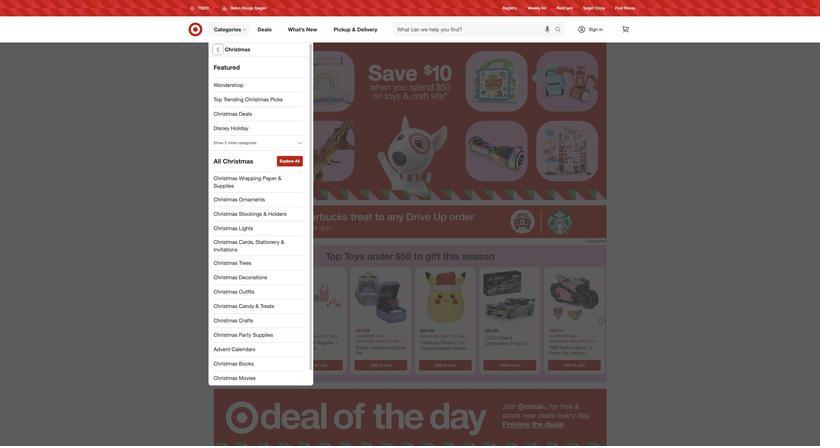 Task type: locate. For each thing, give the bounding box(es) containing it.
gt-
[[485, 353, 492, 358]]

add to cart button down pokémon pikachu 14" squishmallows holiday plush
[[419, 361, 472, 371]]

target left 'circle'
[[583, 6, 594, 11]]

add down bitzee interactive digital pet
[[370, 363, 378, 368]]

0 vertical spatial deals
[[258, 26, 272, 33]]

christmas deals
[[214, 111, 252, 117]]

0 vertical spatial supplies
[[214, 183, 234, 189]]

1 sale from the left
[[376, 334, 383, 339]]

top trending christmas picks
[[214, 96, 283, 103]]

more
[[228, 141, 237, 146]]

& right the liberty
[[589, 345, 592, 351]]

add down the paw patrol liberty & poms toy vehicle playset
[[564, 363, 571, 368]]

season
[[462, 251, 495, 262]]

redcard
[[557, 6, 573, 11]]

& left the treats on the left bottom of page
[[256, 303, 259, 310]]

lego speed champions 2 fast 2 furious nissan skyline gt-r (r34) 76917 image
[[482, 270, 538, 326]]

2 left more
[[225, 141, 227, 146]]

5 add from the left
[[499, 363, 507, 368]]

toy up calendars
[[241, 340, 247, 346]]

add to cart down bitzee interactive digital pet
[[370, 363, 391, 368]]

delivery
[[357, 26, 377, 33]]

christmas lights
[[214, 225, 253, 232]]

reg for $24.99
[[356, 334, 362, 339]]

1 horizontal spatial deals
[[258, 26, 272, 33]]

baton rouge siegen button
[[218, 2, 271, 14]]

bitzee interactive digital pet
[[356, 345, 405, 356]]

deals down top trending christmas picks
[[239, 111, 252, 117]]

decorations
[[239, 275, 267, 281]]

0 horizontal spatial holiday
[[231, 125, 249, 132]]

5 cart from the left
[[513, 363, 520, 368]]

toy down the patrol on the bottom right
[[562, 351, 569, 356]]

5 add to cart from the left
[[499, 363, 520, 368]]

0 vertical spatial $50
[[436, 82, 451, 92]]

christmas for christmas party supplies
[[214, 332, 238, 339]]

add for target toy shopping cart
[[241, 363, 249, 368]]

+
[[335, 340, 338, 346]]

christmas inside 'link'
[[214, 211, 238, 217]]

add down accessories
[[306, 363, 313, 368]]

to down bitzee interactive digital pet
[[379, 363, 383, 368]]

pickup & delivery link
[[328, 22, 386, 37]]

$50 right under
[[396, 251, 411, 262]]

2 add to cart from the left
[[306, 363, 327, 368]]

to down pokémon pikachu 14" squishmallows holiday plush
[[443, 363, 447, 368]]

to for target cash register + accessories
[[314, 363, 318, 368]]

add to cart for target cash register + accessories
[[306, 363, 327, 368]]

0 horizontal spatial top
[[214, 96, 222, 103]]

reg inside $18.74 reg $24.99 sale
[[549, 334, 555, 339]]

cart down bitzee interactive digital pet
[[384, 363, 391, 368]]

fast
[[513, 341, 522, 347]]

toys
[[385, 91, 401, 101]]

2 horizontal spatial target
[[583, 6, 594, 11]]

christmas down christmas books
[[214, 375, 238, 382]]

1 add from the left
[[241, 363, 249, 368]]

christmas for christmas movies
[[214, 375, 238, 382]]

target up accessories
[[291, 340, 304, 346]]

cart down pokémon pikachu 14" squishmallows holiday plush
[[448, 363, 456, 368]]

1 vertical spatial holiday
[[452, 346, 468, 352]]

add to cart down pokémon pikachu 14" squishmallows holiday plush
[[435, 363, 456, 368]]

to left gift
[[414, 251, 423, 262]]

registry
[[503, 6, 517, 11]]

christmas down wondershop link
[[245, 96, 269, 103]]

cart down 76917
[[513, 363, 520, 368]]

paw
[[549, 345, 559, 351]]

party
[[239, 332, 251, 339]]

search button
[[552, 22, 568, 38]]

to up movies
[[250, 363, 254, 368]]

christmas up $19.99
[[214, 318, 238, 324]]

3 add from the left
[[370, 363, 378, 368]]

& right paper
[[278, 175, 282, 182]]

to for pokémon pikachu 14" squishmallows holiday plush
[[443, 363, 447, 368]]

reg up bitzee
[[356, 334, 362, 339]]

christmas outfits
[[214, 289, 255, 296]]

top trending christmas picks link
[[208, 93, 308, 107]]

target for target toy shopping cart
[[227, 340, 239, 346]]

cart right books
[[255, 363, 262, 368]]

supplies up shopping
[[253, 332, 273, 339]]

$24.99 inside $24.99 lego speed champions 2 fast 2 furious nissan skyline gt-r (r34) 76917
[[485, 328, 499, 334]]

add up movies
[[241, 363, 249, 368]]

deals down siegen at the top left of the page
[[258, 26, 272, 33]]

1 add to cart from the left
[[241, 363, 262, 368]]

$50
[[436, 82, 451, 92], [396, 251, 411, 262]]

1 cart from the left
[[255, 363, 262, 368]]

categories
[[214, 26, 241, 33]]

2 up skyline
[[523, 341, 526, 347]]

every
[[558, 411, 576, 420]]

top for top trending christmas picks
[[214, 96, 222, 103]]

show 2 more categories
[[214, 141, 257, 146]]

cart for target toy shopping cart
[[255, 363, 262, 368]]

save
[[368, 59, 418, 86]]

1 horizontal spatial toy
[[562, 351, 569, 356]]

liberty
[[573, 345, 588, 351]]

craft
[[411, 91, 429, 101]]

top inside carousel region
[[326, 251, 342, 262]]

& right free on the right bottom of the page
[[575, 402, 580, 411]]

2 add from the left
[[306, 363, 313, 368]]

$24.99 up bitzee
[[356, 328, 370, 334]]

ad
[[542, 6, 547, 11]]

to for bitzee interactive digital pet
[[379, 363, 383, 368]]

0 horizontal spatial 2
[[225, 141, 227, 146]]

1 add to cart button from the left
[[225, 361, 278, 371]]

christmas for christmas books
[[214, 361, 238, 368]]

cart down target cash register + accessories
[[319, 363, 327, 368]]

4 add to cart from the left
[[435, 363, 456, 368]]

christmas stockings & holders
[[214, 211, 287, 217]]

supplies up christmas ornaments
[[214, 183, 234, 189]]

all right explore
[[295, 159, 300, 164]]

0 vertical spatial top
[[214, 96, 222, 103]]

when you spend $50 on toys & craft kits*
[[370, 82, 451, 101]]

& right stationery
[[281, 239, 284, 246]]

$29.99 up bitzee
[[363, 334, 374, 339]]

1 horizontal spatial sale
[[569, 334, 577, 339]]

& inside when you spend $50 on toys & craft kits*
[[403, 91, 409, 101]]

6 add to cart button from the left
[[548, 361, 601, 371]]

0 horizontal spatial target
[[227, 340, 239, 346]]

0 horizontal spatial deals
[[239, 111, 252, 117]]

christmas up "invitations"
[[214, 239, 238, 246]]

& right pickup
[[352, 26, 356, 33]]

target up the cart
[[227, 340, 239, 346]]

$10
[[424, 59, 452, 86]]

christmas party supplies link
[[208, 329, 308, 343]]

& right "toys" at the top left of page
[[403, 91, 409, 101]]

sale inside $18.74 reg $24.99 sale
[[569, 334, 577, 339]]

register
[[317, 340, 334, 346]]

find
[[616, 6, 623, 11]]

add for pokémon pikachu 14" squishmallows holiday plush
[[435, 363, 442, 368]]

1 reg from the left
[[356, 334, 362, 339]]

4 add from the left
[[435, 363, 442, 368]]

add down (r34)
[[499, 363, 507, 368]]

add to cart down 76917
[[499, 363, 520, 368]]

christmas inside 'link'
[[214, 275, 238, 281]]

sale inside $24.99 reg $29.99 sale
[[376, 334, 383, 339]]

disney
[[214, 125, 230, 132]]

add for paw patrol liberty & poms toy vehicle playset
[[564, 363, 571, 368]]

1 vertical spatial toy
[[562, 351, 569, 356]]

1 horizontal spatial target
[[291, 340, 304, 346]]

$19.99
[[227, 328, 241, 334]]

christmas candy & treats link
[[208, 300, 308, 314]]

sale up interactive
[[376, 334, 383, 339]]

baton rouge siegen
[[231, 6, 267, 10]]

christmas up christmas crafts
[[214, 303, 238, 310]]

target inside target toy shopping cart
[[227, 340, 239, 346]]

christmas down christmas trees
[[214, 275, 238, 281]]

add for bitzee interactive digital pet
[[370, 363, 378, 368]]

1 horizontal spatial $50
[[436, 82, 451, 92]]

1 horizontal spatial $29.99
[[363, 334, 374, 339]]

$50 right 'spend' at top
[[436, 82, 451, 92]]

to for lego speed champions 2 fast 2 furious nissan skyline gt-r (r34) 76917
[[508, 363, 512, 368]]

shopping
[[249, 340, 269, 346]]

add to cart down target cash register + accessories
[[306, 363, 327, 368]]

3 cart from the left
[[384, 363, 391, 368]]

christmas party supplies
[[214, 332, 273, 339]]

$24.99 inside $24.99 reg $29.99 sale
[[356, 328, 370, 334]]

6 cart from the left
[[577, 363, 585, 368]]

6 add to cart from the left
[[564, 363, 585, 368]]

toys
[[344, 251, 365, 262]]

5 add to cart button from the left
[[484, 361, 536, 371]]

target circle link
[[583, 5, 605, 11]]

$24.99 down $18.74
[[556, 334, 568, 339]]

cart
[[227, 346, 236, 352]]

trees
[[239, 260, 251, 267]]

weekly ad
[[528, 6, 547, 11]]

weekly ad link
[[528, 5, 547, 11]]

1 vertical spatial top
[[326, 251, 342, 262]]

add to cart for pokémon pikachu 14" squishmallows holiday plush
[[435, 363, 456, 368]]

reg for $18.74
[[549, 334, 555, 339]]

target inside target cash register + accessories
[[291, 340, 304, 346]]

christmas up the cart
[[214, 332, 238, 339]]

sign
[[589, 27, 598, 32]]

add to cart button down 76917
[[484, 361, 536, 371]]

add to cart button down target cash register + accessories
[[290, 361, 343, 371]]

$50 inside carousel region
[[396, 251, 411, 262]]

christmas wrapping paper & supplies link
[[208, 172, 308, 193]]

0 horizontal spatial reg
[[356, 334, 362, 339]]

christmas for christmas outfits
[[214, 289, 238, 296]]

2 add to cart button from the left
[[290, 361, 343, 371]]

pet
[[356, 351, 363, 356]]

$24.99 up the lego
[[485, 328, 499, 334]]

christmas up christmas lights
[[214, 211, 238, 217]]

add to cart button for pokémon pikachu 14" squishmallows holiday plush
[[419, 361, 472, 371]]

4 add to cart button from the left
[[419, 361, 472, 371]]

0 vertical spatial toy
[[241, 340, 247, 346]]

1 horizontal spatial holiday
[[452, 346, 468, 352]]

holiday inside pokémon pikachu 14" squishmallows holiday plush
[[452, 346, 468, 352]]

the
[[532, 420, 543, 429]]

christmas up disney
[[214, 111, 238, 117]]

add to cart button down vehicle
[[548, 361, 601, 371]]

reg down $18.74
[[549, 334, 555, 339]]

add to cart button for target cash register + accessories
[[290, 361, 343, 371]]

invitations
[[214, 246, 238, 253]]

2 sale from the left
[[569, 334, 577, 339]]

(r34)
[[497, 353, 507, 358]]

to down 76917
[[508, 363, 512, 368]]

holiday down 14"
[[452, 346, 468, 352]]

christmas cards, stationery & invitations
[[214, 239, 284, 253]]

skyline
[[516, 347, 531, 352]]

pickup & delivery
[[334, 26, 377, 33]]

paw patrol liberty & poms toy vehicle playset image
[[547, 270, 602, 326]]

sale up the patrol on the bottom right
[[569, 334, 577, 339]]

target cash register + accessories image
[[289, 270, 344, 326]]

join
[[503, 402, 516, 411]]

0 vertical spatial holiday
[[231, 125, 249, 132]]

what's new
[[288, 26, 317, 33]]

add to cart down vehicle
[[564, 363, 585, 368]]

$29.99
[[291, 328, 305, 334], [363, 334, 374, 339]]

christmas left lights
[[214, 225, 238, 232]]

3 add to cart from the left
[[370, 363, 391, 368]]

add to cart button up movies
[[225, 361, 278, 371]]

2 up nissan
[[510, 341, 512, 347]]

reg inside $24.99 reg $29.99 sale
[[356, 334, 362, 339]]

add to cart button down bitzee interactive digital pet
[[355, 361, 407, 371]]

christmas for christmas ornaments
[[214, 196, 238, 203]]

add to cart button for lego speed champions 2 fast 2 furious nissan skyline gt-r (r34) 76917
[[484, 361, 536, 371]]

& inside 'link'
[[352, 26, 356, 33]]

christmas lights link
[[208, 222, 308, 236]]

for free & score new deals every day. preview the deals
[[503, 402, 590, 429]]

tm
[[544, 407, 548, 410]]

christmas inside christmas wrapping paper & supplies
[[214, 175, 238, 182]]

christmas down christmas decorations
[[214, 289, 238, 296]]

&
[[352, 26, 356, 33], [403, 91, 409, 101], [278, 175, 282, 182], [264, 211, 267, 217], [281, 239, 284, 246], [256, 303, 259, 310], [589, 345, 592, 351], [575, 402, 580, 411]]

deals inside deals link
[[258, 26, 272, 33]]

holiday up show 2 more categories
[[231, 125, 249, 132]]

sale for $24.99
[[376, 334, 383, 339]]

add to cart button
[[225, 361, 278, 371], [290, 361, 343, 371], [355, 361, 407, 371], [419, 361, 472, 371], [484, 361, 536, 371], [548, 361, 601, 371]]

christmas cards, stationery & invitations link
[[208, 236, 308, 257]]

free
[[560, 402, 573, 411]]

3 add to cart button from the left
[[355, 361, 407, 371]]

0 horizontal spatial sale
[[376, 334, 383, 339]]

cart down vehicle
[[577, 363, 585, 368]]

plush
[[420, 352, 432, 357]]

$18.74
[[549, 328, 563, 334]]

& left holders
[[264, 211, 267, 217]]

0 horizontal spatial supplies
[[214, 183, 234, 189]]

christmas candy & treats
[[214, 303, 274, 310]]

& inside the paw patrol liberty & poms toy vehicle playset
[[589, 345, 592, 351]]

1 horizontal spatial top
[[326, 251, 342, 262]]

2 cart from the left
[[319, 363, 327, 368]]

christmas down all christmas
[[214, 175, 238, 182]]

sign in
[[589, 27, 603, 32]]

1 vertical spatial $50
[[396, 251, 411, 262]]

christmas for christmas
[[225, 46, 250, 53]]

christmas crafts
[[214, 318, 253, 324]]

6 add from the left
[[564, 363, 571, 368]]

1 horizontal spatial reg
[[549, 334, 555, 339]]

add down the squishmallows
[[435, 363, 442, 368]]

top left toys
[[326, 251, 342, 262]]

$24.99 up pokémon
[[420, 328, 434, 334]]

1 horizontal spatial supplies
[[253, 332, 273, 339]]

$24.99 inside $18.74 reg $24.99 sale
[[556, 334, 568, 339]]

candy
[[239, 303, 254, 310]]

christmas inside christmas cards, stationery & invitations
[[214, 239, 238, 246]]

christmas down advent
[[214, 361, 238, 368]]

2 reg from the left
[[549, 334, 555, 339]]

top left 'trending'
[[214, 96, 222, 103]]

0 horizontal spatial $50
[[396, 251, 411, 262]]

christmas ornaments link
[[208, 193, 308, 207]]

christmas up featured
[[225, 46, 250, 53]]

christmas down "invitations"
[[214, 260, 238, 267]]

to down target cash register + accessories
[[314, 363, 318, 368]]

under
[[367, 251, 393, 262]]

all down show
[[214, 158, 221, 165]]

christmas deals link
[[208, 107, 308, 122]]

add to cart for bitzee interactive digital pet
[[370, 363, 391, 368]]

christmas left the ornaments
[[214, 196, 238, 203]]

add for lego speed champions 2 fast 2 furious nissan skyline gt-r (r34) 76917
[[499, 363, 507, 368]]

wondershop
[[214, 82, 244, 88]]

0 horizontal spatial toy
[[241, 340, 247, 346]]

add to cart up movies
[[241, 363, 262, 368]]

$50 inside when you spend $50 on toys & craft kits*
[[436, 82, 451, 92]]

1 vertical spatial deals
[[239, 111, 252, 117]]

4 cart from the left
[[448, 363, 456, 368]]

& inside 'link'
[[264, 211, 267, 217]]

$29.99 up accessories
[[291, 328, 305, 334]]

christmas for christmas candy & treats
[[214, 303, 238, 310]]

to down vehicle
[[572, 363, 576, 368]]



Task type: vqa. For each thing, say whether or not it's contained in the screenshot.
Target to the middle
yes



Task type: describe. For each thing, give the bounding box(es) containing it.
cart for target cash register + accessories
[[319, 363, 327, 368]]

& inside the for free & score new deals every day. preview the deals
[[575, 402, 580, 411]]

find stores
[[616, 6, 636, 11]]

deals inside "christmas deals" link
[[239, 111, 252, 117]]

2 inside button
[[225, 141, 227, 146]]

squishmallows
[[420, 346, 451, 352]]

search
[[552, 27, 568, 33]]

holiday inside 'link'
[[231, 125, 249, 132]]

target for target circle
[[583, 6, 594, 11]]

deals right the
[[545, 420, 564, 429]]

1 horizontal spatial all
[[295, 159, 300, 164]]

add to cart button for bitzee interactive digital pet
[[355, 361, 407, 371]]

target for target cash register + accessories
[[291, 340, 304, 346]]

paw patrol liberty & poms toy vehicle playset
[[549, 345, 592, 362]]

toy inside the paw patrol liberty & poms toy vehicle playset
[[562, 351, 569, 356]]

day.
[[578, 411, 590, 420]]

pokémon pikachu 14" squishmallows holiday plush image
[[418, 270, 473, 326]]

join ◎ circle tm
[[503, 402, 548, 411]]

70820
[[198, 6, 209, 10]]

2 horizontal spatial 2
[[523, 341, 526, 347]]

disney holiday link
[[208, 122, 308, 136]]

$18.74 reg $24.99 sale
[[549, 328, 577, 339]]

christmas decorations
[[214, 275, 267, 281]]

$24.99 for $24.99 reg $29.99 sale
[[356, 328, 370, 334]]

$50 for spend
[[436, 82, 451, 92]]

christmas stockings & holders link
[[208, 207, 308, 222]]

$29.99 inside $24.99 reg $29.99 sale
[[363, 334, 374, 339]]

christmas trees
[[214, 260, 251, 267]]

r
[[492, 353, 495, 358]]

circle
[[595, 6, 605, 11]]

supplies inside christmas wrapping paper & supplies
[[214, 183, 234, 189]]

to for paw patrol liberty & poms toy vehicle playset
[[572, 363, 576, 368]]

christmas for christmas crafts
[[214, 318, 238, 324]]

outfits
[[239, 289, 255, 296]]

picks
[[270, 96, 283, 103]]

christmas movies link
[[208, 372, 308, 386]]

christmas for christmas lights
[[214, 225, 238, 232]]

circle
[[525, 402, 544, 411]]

What can we help you find? suggestions appear below search field
[[394, 22, 557, 37]]

add to cart button for paw patrol liberty & poms toy vehicle playset
[[548, 361, 601, 371]]

wrapping
[[239, 175, 261, 182]]

cart for pokémon pikachu 14" squishmallows holiday plush
[[448, 363, 456, 368]]

& inside christmas wrapping paper & supplies
[[278, 175, 282, 182]]

$50 for under
[[396, 251, 411, 262]]

christmas books link
[[208, 357, 308, 372]]

stockings
[[239, 211, 262, 217]]

pokémon
[[420, 340, 440, 346]]

advertisement region
[[214, 206, 607, 238]]

christmas for christmas wrapping paper & supplies
[[214, 175, 238, 182]]

what's new link
[[283, 22, 326, 37]]

new
[[523, 411, 536, 420]]

speed
[[498, 335, 512, 341]]

cart for lego speed champions 2 fast 2 furious nissan skyline gt-r (r34) 76917
[[513, 363, 520, 368]]

treats
[[260, 303, 274, 310]]

target circle
[[583, 6, 605, 11]]

categories
[[238, 141, 257, 146]]

cart for paw patrol liberty & poms toy vehicle playset
[[577, 363, 585, 368]]

christmas for christmas deals
[[214, 111, 238, 117]]

target deal of the day image
[[214, 389, 607, 447]]

christmas down show 2 more categories
[[223, 158, 253, 165]]

christmas crafts link
[[208, 314, 308, 329]]

add for target cash register + accessories
[[306, 363, 313, 368]]

stores
[[624, 6, 636, 11]]

1 vertical spatial supplies
[[253, 332, 273, 339]]

movies
[[239, 375, 256, 382]]

christmas for christmas trees
[[214, 260, 238, 267]]

on
[[373, 91, 383, 101]]

christmas for christmas stockings & holders
[[214, 211, 238, 217]]

add to cart for target toy shopping cart
[[241, 363, 262, 368]]

$24.99 for $24.99 lego speed champions 2 fast 2 furious nissan skyline gt-r (r34) 76917
[[485, 328, 499, 334]]

score
[[503, 411, 521, 420]]

bitzee
[[356, 345, 369, 351]]

sponsored
[[587, 239, 607, 244]]

interactive
[[370, 345, 391, 351]]

top for top toys under $50 to gift this season
[[326, 251, 342, 262]]

redcard link
[[557, 5, 573, 11]]

sale for $18.74
[[569, 334, 577, 339]]

christmas for christmas decorations
[[214, 275, 238, 281]]

show 2 more categories button
[[208, 136, 308, 150]]

cart for bitzee interactive digital pet
[[384, 363, 391, 368]]

poms
[[549, 351, 561, 356]]

toy inside target toy shopping cart
[[241, 340, 247, 346]]

◎
[[518, 404, 525, 411]]

categories link
[[208, 22, 249, 37]]

christmas books
[[214, 361, 254, 368]]

deals down tm
[[538, 411, 556, 420]]

76917
[[509, 353, 521, 358]]

bitzee interactive digital pet image
[[353, 270, 409, 326]]

0 horizontal spatial $29.99
[[291, 328, 305, 334]]

kits*
[[431, 91, 448, 101]]

add to cart for lego speed champions 2 fast 2 furious nissan skyline gt-r (r34) 76917
[[499, 363, 520, 368]]

baton
[[231, 6, 241, 10]]

trending
[[224, 96, 244, 103]]

rouge
[[242, 6, 254, 10]]

add to cart for paw patrol liberty & poms toy vehicle playset
[[564, 363, 585, 368]]

gift
[[426, 251, 440, 262]]

champions
[[485, 341, 508, 347]]

carousel region
[[214, 245, 607, 389]]

you
[[393, 82, 407, 92]]

1 horizontal spatial 2
[[510, 341, 512, 347]]

christmas trees link
[[208, 257, 308, 271]]

explore all
[[280, 159, 300, 164]]

new
[[306, 26, 317, 33]]

in
[[600, 27, 603, 32]]

what's
[[288, 26, 305, 33]]

target toy shopping cart
[[227, 340, 269, 352]]

target toy shopping cart image
[[224, 270, 280, 326]]

holders
[[268, 211, 287, 217]]

$24.99 for $24.99
[[420, 328, 434, 334]]

this
[[443, 251, 460, 262]]

ornaments
[[239, 196, 265, 203]]

nissan
[[501, 347, 515, 352]]

lights
[[239, 225, 253, 232]]

0 horizontal spatial all
[[214, 158, 221, 165]]

christmas for christmas cards, stationery & invitations
[[214, 239, 238, 246]]

calendars
[[232, 347, 255, 353]]

christmas decorations link
[[208, 271, 308, 285]]

target cash register + accessories
[[291, 340, 338, 352]]

find stores link
[[616, 5, 636, 11]]

sign in link
[[572, 22, 613, 37]]

add to cart button for target toy shopping cart
[[225, 361, 278, 371]]

& inside christmas cards, stationery & invitations
[[281, 239, 284, 246]]

vehicle
[[570, 351, 585, 356]]

to for target toy shopping cart
[[250, 363, 254, 368]]

pickup
[[334, 26, 351, 33]]



